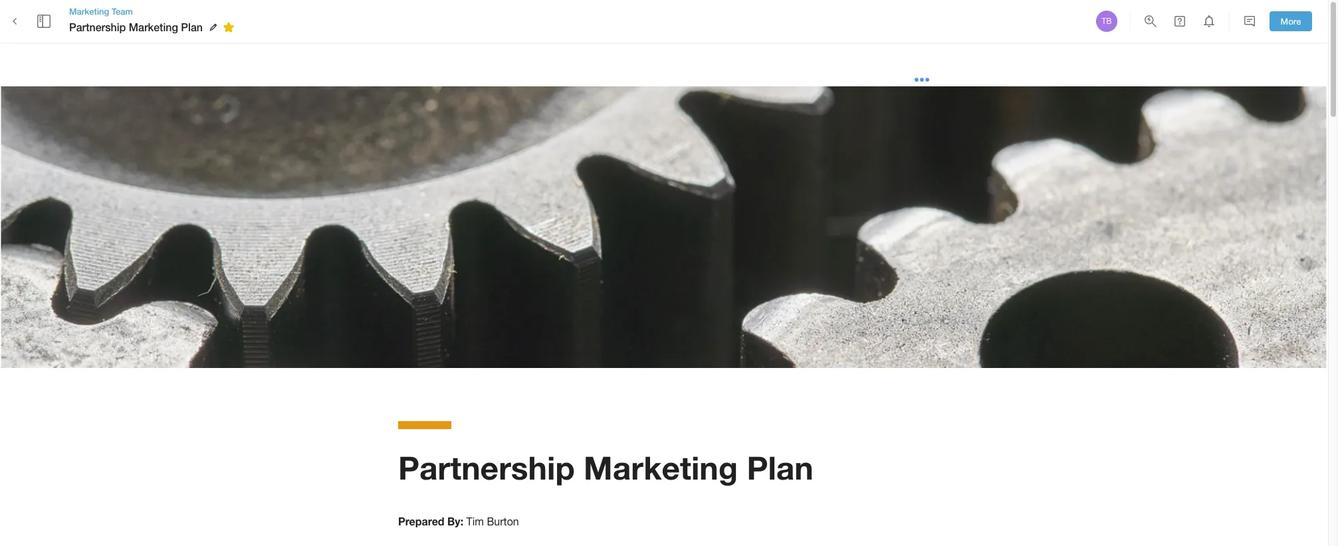 Task type: vqa. For each thing, say whether or not it's contained in the screenshot.
BURTON
yes



Task type: describe. For each thing, give the bounding box(es) containing it.
marketing team
[[69, 6, 133, 17]]

tb
[[1102, 17, 1112, 26]]

prepared
[[398, 515, 445, 528]]

1 vertical spatial partnership
[[398, 449, 575, 487]]

remove favorite image
[[221, 19, 237, 35]]

2 vertical spatial marketing
[[584, 449, 738, 487]]

prepared by: tim burton
[[398, 515, 519, 528]]

1 horizontal spatial plan
[[747, 449, 814, 487]]

0 vertical spatial plan
[[181, 21, 203, 33]]

burton
[[487, 516, 519, 528]]

marketing team link
[[69, 5, 239, 17]]

team
[[112, 6, 133, 17]]

more
[[1281, 16, 1302, 26]]



Task type: locate. For each thing, give the bounding box(es) containing it.
partnership up tim
[[398, 449, 575, 487]]

1 horizontal spatial partnership marketing plan
[[398, 449, 814, 487]]

0 horizontal spatial partnership marketing plan
[[69, 21, 203, 33]]

1 horizontal spatial marketing
[[129, 21, 178, 33]]

plan
[[181, 21, 203, 33], [747, 449, 814, 487]]

marketing
[[69, 6, 109, 17], [129, 21, 178, 33], [584, 449, 738, 487]]

0 horizontal spatial marketing
[[69, 6, 109, 17]]

0 horizontal spatial plan
[[181, 21, 203, 33]]

0 vertical spatial partnership marketing plan
[[69, 21, 203, 33]]

0 horizontal spatial partnership
[[69, 21, 126, 33]]

tb button
[[1095, 9, 1120, 34]]

partnership
[[69, 21, 126, 33], [398, 449, 575, 487]]

0 vertical spatial partnership
[[69, 21, 126, 33]]

1 horizontal spatial partnership
[[398, 449, 575, 487]]

partnership marketing plan
[[69, 21, 203, 33], [398, 449, 814, 487]]

tim
[[467, 516, 484, 528]]

by:
[[448, 515, 464, 528]]

1 vertical spatial marketing
[[129, 21, 178, 33]]

more button
[[1270, 11, 1313, 32]]

2 horizontal spatial marketing
[[584, 449, 738, 487]]

0 vertical spatial marketing
[[69, 6, 109, 17]]

partnership down marketing team
[[69, 21, 126, 33]]

1 vertical spatial plan
[[747, 449, 814, 487]]

1 vertical spatial partnership marketing plan
[[398, 449, 814, 487]]



